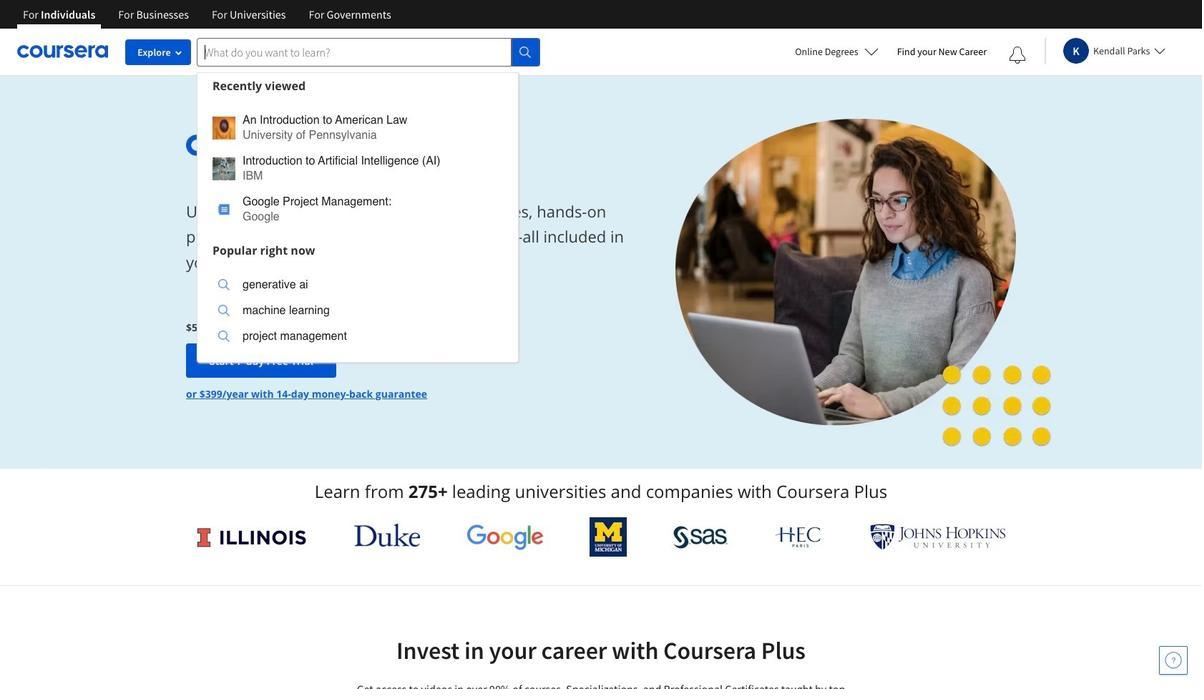 Task type: vqa. For each thing, say whether or not it's contained in the screenshot.
Johns Hopkins University image
yes



Task type: describe. For each thing, give the bounding box(es) containing it.
banner navigation
[[11, 0, 403, 29]]

coursera image
[[17, 40, 108, 63]]

2 list box from the top
[[197, 263, 518, 362]]

johns hopkins university image
[[870, 524, 1006, 550]]

duke university image
[[354, 524, 420, 547]]

hec paris image
[[774, 522, 824, 552]]



Task type: locate. For each thing, give the bounding box(es) containing it.
university of michigan image
[[590, 517, 627, 557]]

suggestion image image
[[213, 116, 235, 139], [213, 157, 235, 180], [218, 204, 230, 215], [218, 279, 230, 291], [218, 305, 230, 316], [218, 331, 230, 342]]

coursera plus image
[[186, 134, 404, 156]]

What do you want to learn? text field
[[197, 38, 512, 66]]

None search field
[[197, 38, 540, 362]]

university of illinois at urbana-champaign image
[[196, 526, 308, 548]]

help center image
[[1165, 652, 1182, 669]]

1 list box from the top
[[197, 98, 518, 237]]

autocomplete results list box
[[197, 72, 519, 362]]

list box
[[197, 98, 518, 237], [197, 263, 518, 362]]

0 vertical spatial list box
[[197, 98, 518, 237]]

sas image
[[673, 526, 728, 548]]

1 vertical spatial list box
[[197, 263, 518, 362]]

google image
[[466, 524, 544, 550]]



